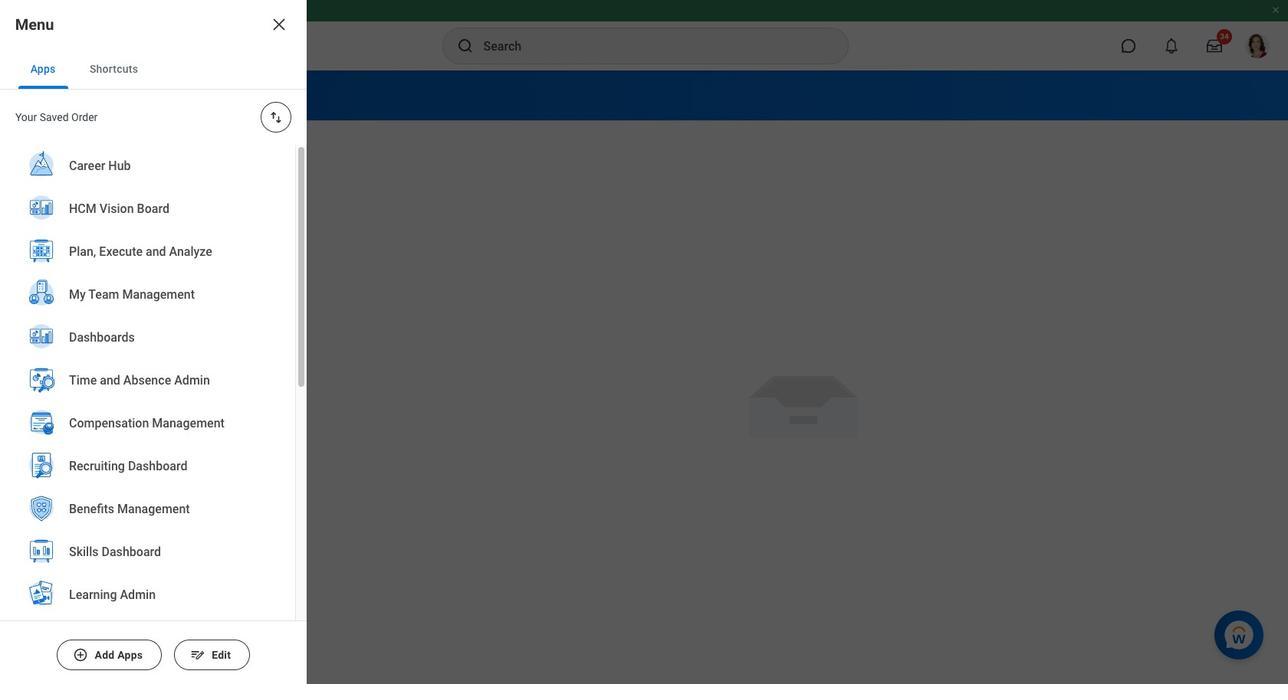 Task type: vqa. For each thing, say whether or not it's contained in the screenshot.
Compensation
yes



Task type: locate. For each thing, give the bounding box(es) containing it.
admin right "absence"
[[174, 374, 210, 388]]

1 horizontal spatial and
[[146, 245, 166, 259]]

list inside global navigation dialog
[[0, 145, 295, 685]]

and right time
[[100, 374, 120, 388]]

hcm vision board
[[69, 202, 169, 216]]

management down plan, execute and analyze link
[[122, 288, 195, 302]]

compensation
[[69, 417, 149, 431]]

banner
[[0, 0, 1288, 71]]

and left "analyze"
[[146, 245, 166, 259]]

edit button
[[174, 640, 250, 671]]

my team management link
[[18, 274, 277, 318]]

plus circle image
[[73, 648, 88, 663]]

compensation management
[[69, 417, 225, 431]]

0 vertical spatial dashboard
[[128, 460, 187, 474]]

learning
[[69, 588, 117, 603]]

close environment banner image
[[1272, 5, 1281, 15]]

hcm vision board link
[[18, 188, 277, 232]]

apps
[[31, 63, 56, 75], [117, 650, 143, 662]]

shortcuts
[[90, 63, 138, 75]]

1 vertical spatial admin
[[120, 588, 156, 603]]

time and absence admin
[[69, 374, 210, 388]]

1 vertical spatial apps
[[117, 650, 143, 662]]

management inside the compensation management link
[[152, 417, 225, 431]]

tab list containing apps
[[0, 49, 307, 90]]

hcm
[[69, 202, 96, 216]]

career hub link
[[18, 145, 277, 189]]

time and absence admin link
[[18, 360, 277, 404]]

dashboard for skills dashboard
[[102, 545, 161, 560]]

add apps
[[94, 650, 143, 662]]

notifications
[[127, 169, 174, 179]]

execute
[[99, 245, 143, 259]]

hub
[[108, 159, 131, 174]]

team
[[88, 288, 119, 302]]

0 horizontal spatial apps
[[31, 63, 56, 75]]

recruiting
[[69, 460, 125, 474]]

tab list
[[0, 49, 307, 90]]

notifications main content
[[0, 71, 1288, 685]]

profile logan mcneil element
[[1236, 29, 1279, 63]]

list containing career hub
[[0, 145, 295, 685]]

apps button
[[18, 49, 68, 89]]

apps right add
[[117, 650, 143, 662]]

2 vertical spatial management
[[117, 503, 190, 517]]

1 horizontal spatial apps
[[117, 650, 143, 662]]

absence
[[123, 374, 171, 388]]

dashboard
[[128, 460, 187, 474], [102, 545, 161, 560]]

skills
[[69, 545, 99, 560]]

management down time and absence admin link
[[152, 417, 225, 431]]

0 horizontal spatial admin
[[120, 588, 156, 603]]

benefits management
[[69, 503, 190, 517]]

global navigation dialog
[[0, 0, 307, 685]]

admin
[[174, 374, 210, 388], [120, 588, 156, 603]]

recruiting dashboard
[[69, 460, 187, 474]]

dashboard down the compensation management link
[[128, 460, 187, 474]]

add
[[94, 650, 114, 662]]

management down recruiting dashboard link
[[117, 503, 190, 517]]

benefits
[[69, 503, 114, 517]]

you
[[80, 169, 94, 179]]

you have no notifications at this time.
[[80, 169, 220, 179]]

compensation management link
[[18, 403, 277, 447]]

1 vertical spatial management
[[152, 417, 225, 431]]

1 vertical spatial dashboard
[[102, 545, 161, 560]]

0 vertical spatial apps
[[31, 63, 56, 75]]

management inside benefits management link
[[117, 503, 190, 517]]

add apps button
[[57, 640, 162, 671]]

admin down skills dashboard link
[[120, 588, 156, 603]]

menu
[[15, 15, 54, 34]]

0 vertical spatial admin
[[174, 374, 210, 388]]

list
[[0, 145, 295, 685]]

plan,
[[69, 245, 96, 259]]

0 horizontal spatial and
[[100, 374, 120, 388]]

career hub
[[69, 159, 131, 174]]

apps down menu
[[31, 63, 56, 75]]

apps inside button
[[31, 63, 56, 75]]

and
[[146, 245, 166, 259], [100, 374, 120, 388]]

0 vertical spatial management
[[122, 288, 195, 302]]

dashboard for recruiting dashboard
[[128, 460, 187, 474]]

dashboard down benefits management
[[102, 545, 161, 560]]

management
[[122, 288, 195, 302], [152, 417, 225, 431], [117, 503, 190, 517]]



Task type: describe. For each thing, give the bounding box(es) containing it.
learning admin link
[[18, 574, 277, 619]]

have
[[96, 169, 114, 179]]

my
[[69, 288, 86, 302]]

skills dashboard link
[[18, 531, 277, 576]]

notifications
[[31, 84, 137, 106]]

pay cycle command center image
[[26, 619, 69, 659]]

1 vertical spatial and
[[100, 374, 120, 388]]

vision
[[100, 202, 134, 216]]

at
[[176, 169, 183, 179]]

notifications large image
[[1164, 38, 1180, 54]]

search image
[[456, 37, 474, 55]]

your
[[15, 111, 37, 123]]

my team management
[[69, 288, 195, 302]]

reading pane region
[[318, 121, 1288, 685]]

this
[[185, 169, 199, 179]]

management for benefits management
[[117, 503, 190, 517]]

management inside my team management link
[[122, 288, 195, 302]]

time.
[[201, 169, 220, 179]]

benefits management link
[[18, 489, 277, 533]]

learning admin
[[69, 588, 156, 603]]

apps inside button
[[117, 650, 143, 662]]

time
[[69, 374, 97, 388]]

dashboards link
[[18, 317, 277, 361]]

x image
[[270, 15, 288, 34]]

plan, execute and analyze link
[[18, 231, 277, 275]]

order
[[71, 111, 98, 123]]

edit
[[212, 650, 231, 662]]

career
[[69, 159, 105, 174]]

sort image
[[268, 110, 284, 125]]

1 horizontal spatial admin
[[174, 374, 210, 388]]

plan, execute and analyze
[[69, 245, 212, 259]]

0 vertical spatial and
[[146, 245, 166, 259]]

dashboards
[[69, 331, 135, 345]]

board
[[137, 202, 169, 216]]

no
[[116, 169, 125, 179]]

shortcuts button
[[77, 49, 150, 89]]

text edit image
[[190, 648, 205, 663]]

analyze
[[169, 245, 212, 259]]

skills dashboard
[[69, 545, 161, 560]]

recruiting dashboard link
[[18, 446, 277, 490]]

management for compensation management
[[152, 417, 225, 431]]

your saved order
[[15, 111, 98, 123]]

saved
[[40, 111, 69, 123]]

inbox large image
[[1207, 38, 1222, 54]]



